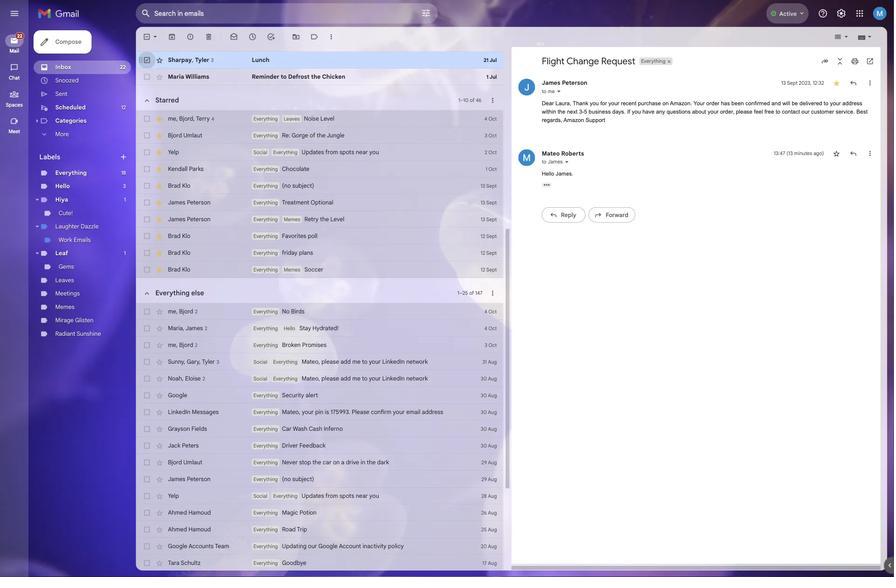 Task type: locate. For each thing, give the bounding box(es) containing it.
tyler inside everything else tab panel
[[224, 398, 239, 406]]

updates down "gorge"
[[335, 165, 360, 173]]

2 subject) from the top
[[325, 529, 349, 537]]

mateo, for ,
[[335, 398, 355, 406]]

1 vertical spatial spots
[[377, 547, 394, 555]]

1 vertical spatial near
[[395, 547, 409, 555]]

bjord umlaut inside everything else tab panel
[[186, 510, 225, 518]]

yelp for 24th row from the top
[[186, 547, 199, 555]]

2 row from the top
[[151, 57, 559, 76]]

3 inside sunny , gary , tyler 3
[[240, 399, 243, 406]]

0 vertical spatial network
[[451, 398, 475, 406]]

(no for peterson
[[313, 529, 323, 537]]

list
[[569, 78, 894, 256]]

2 inside me , bjord 2
[[216, 380, 219, 387]]

2 oct from the top
[[543, 166, 552, 173]]

thank
[[637, 111, 654, 118]]

list containing 13 sept 20
[[569, 78, 894, 256]]

mateo, for 2
[[335, 417, 355, 425]]

starred
[[172, 107, 199, 116]]

mail heading
[[0, 53, 32, 61]]

on inside the "dear laura, thank you for your recent purchase on amazon. your order has been confirmed and will be de"
[[736, 111, 743, 118]]

0 vertical spatial linkedin
[[425, 398, 450, 406]]

umlaut down grayson fields in the left of the page
[[203, 510, 225, 518]]

1 vertical spatial on
[[370, 510, 377, 518]]

retry the level
[[338, 240, 382, 248]]

18 row from the top
[[151, 412, 559, 430]]

1 yelp from the top
[[186, 165, 199, 173]]

2 yelp from the top
[[186, 547, 199, 555]]

1 vertical spatial subject)
[[325, 529, 349, 537]]

21 row from the top
[[151, 468, 559, 486]]

0 vertical spatial everything (no subject)
[[281, 202, 349, 210]]

level right noise at the left top of the page
[[356, 128, 371, 136]]

, up eloise
[[221, 398, 223, 406]]

everything (no subject) down 'everything chocolate' at the left
[[281, 202, 349, 210]]

1 vertical spatial you
[[410, 165, 421, 173]]

1 vertical spatial –
[[510, 322, 514, 329]]

0 vertical spatial memes
[[315, 240, 333, 247]]

sunshine
[[85, 367, 112, 375]]

22 up mail
[[19, 37, 25, 43]]

1 vertical spatial please
[[357, 417, 377, 425]]

row
[[151, 39, 559, 57], [151, 57, 559, 76], [151, 76, 559, 95], [151, 123, 559, 141], [151, 141, 559, 160], [151, 160, 559, 179], [151, 179, 559, 197], [151, 197, 559, 216], [151, 216, 559, 235], [151, 235, 559, 253], [151, 253, 559, 272], [151, 272, 559, 290], [151, 290, 559, 309], [151, 337, 559, 356], [151, 356, 559, 374], [151, 374, 559, 393], [151, 393, 559, 412], [151, 412, 559, 430], [151, 430, 559, 449], [151, 449, 559, 468], [151, 468, 559, 486], [151, 505, 559, 524], [151, 524, 559, 542], [151, 542, 559, 561], [151, 561, 559, 577]]

2 inside noah , eloise 2
[[225, 417, 228, 424]]

, up maria williams at the left of the page
[[213, 63, 215, 71]]

2 updates from spots near you from the top
[[335, 547, 421, 555]]

leaves
[[315, 128, 333, 135], [62, 307, 82, 315]]

spots inside everything else tab panel
[[377, 547, 394, 555]]

please up is
[[357, 417, 377, 425]]

klo for favorites
[[202, 258, 211, 266]]

everything inside everything driver feedback
[[281, 492, 309, 499]]

6 row from the top
[[151, 160, 559, 179]]

, for me , bjord 2
[[196, 379, 197, 387]]

sept for treatment optional
[[540, 222, 552, 229]]

from inside starred tab panel
[[361, 165, 375, 173]]

please
[[391, 454, 410, 462]]

10 row from the top
[[151, 235, 559, 253]]

tyler up williams
[[216, 63, 232, 71]]

1 network from the top
[[451, 398, 475, 406]]

1 vertical spatial updates from spots near you
[[335, 547, 421, 555]]

0 vertical spatial hello
[[62, 203, 78, 211]]

on left 'a'
[[370, 510, 377, 518]]

1 brad klo from the top
[[186, 202, 211, 210]]

hello inside everything else tab panel
[[315, 361, 328, 368]]

0 vertical spatial yelp
[[186, 165, 199, 173]]

2 for stay hydrated!
[[227, 362, 230, 369]]

yelp
[[186, 165, 199, 173], [186, 547, 199, 555]]

for
[[667, 111, 675, 118]]

driver
[[313, 491, 331, 499]]

0 vertical spatial spots
[[377, 165, 394, 173]]

everything (no subject) inside starred tab panel
[[281, 202, 349, 210]]

2 brad klo from the top
[[186, 258, 211, 266]]

lunch link
[[280, 62, 508, 71]]

drive
[[384, 510, 399, 518]]

yelp up kendall
[[186, 165, 199, 173]]

memes up mirage
[[62, 337, 83, 345]]

show trimmed content image
[[602, 203, 613, 208]]

0 vertical spatial bjord umlaut
[[186, 147, 225, 155]]

from for 20th row from the bottom
[[361, 165, 375, 173]]

memes for soccer
[[315, 296, 333, 303]]

10
[[515, 108, 520, 115]]

4 row from the top
[[151, 123, 559, 141]]

everything magic potion
[[281, 566, 352, 574]]

bjord up maria , james 2
[[199, 342, 214, 350]]

1 vertical spatial yelp
[[186, 547, 199, 555]]

2 network from the top
[[451, 417, 475, 425]]

mateo, down security
[[313, 454, 334, 462]]

2 mateo, please add me to your linkedin network from the top
[[335, 417, 475, 425]]

– inside everything else tab panel
[[510, 322, 514, 329]]

2 everything (no subject) from the top
[[281, 529, 349, 537]]

hello up hiya
[[62, 203, 78, 211]]

(no down never
[[313, 529, 323, 537]]

2 spots from the top
[[377, 547, 394, 555]]

(no inside starred tab panel
[[313, 202, 323, 210]]

from down jungle
[[361, 165, 375, 173]]

2
[[538, 166, 541, 173], [227, 362, 230, 369], [216, 380, 219, 387], [225, 417, 228, 424]]

bjord umlaut down grayson fields in the left of the page
[[186, 510, 225, 518]]

1 vertical spatial (no
[[313, 529, 323, 537]]

umlaut inside starred tab panel
[[203, 147, 225, 155]]

0 vertical spatial from
[[361, 165, 375, 173]]

2 updates from the top
[[335, 547, 360, 555]]

1 vertical spatial james peterson
[[186, 240, 234, 248]]

updates from spots near you down jungle
[[335, 165, 421, 173]]

2 vertical spatial 13
[[534, 222, 539, 229]]

1 horizontal spatial of
[[522, 108, 527, 115]]

meet heading
[[0, 143, 32, 150]]

hamoud
[[209, 566, 234, 574]]

leaf
[[62, 278, 76, 286]]

0 vertical spatial maria
[[186, 81, 204, 89]]

peterson for treatment optional
[[208, 221, 234, 229]]

subject) inside starred tab panel
[[325, 202, 349, 210]]

james peterson inside everything else tab panel
[[186, 529, 234, 537]]

oct down 2 oct
[[543, 184, 552, 191]]

list inside flight change request main content
[[569, 78, 894, 256]]

1 vertical spatial umlaut
[[203, 510, 225, 518]]

leaves down the gems
[[62, 307, 82, 315]]

memes for retry the level
[[315, 240, 333, 247]]

updates up potion
[[335, 547, 360, 555]]

, up "sunny"
[[196, 379, 197, 387]]

2 umlaut from the top
[[203, 510, 225, 518]]

13:47 (13 minu cell
[[860, 166, 894, 175]]

of inside row
[[344, 147, 350, 155]]

, up me , bjord 2
[[203, 361, 205, 369]]

1 vertical spatial from
[[361, 547, 375, 555]]

12 row from the top
[[151, 272, 559, 290]]

the right the retry on the left
[[356, 240, 365, 248]]

leaves inside row
[[315, 128, 333, 135]]

grayson
[[186, 473, 211, 481]]

jul right 21
[[544, 63, 552, 70]]

chocolate
[[313, 184, 344, 192]]

24 row from the top
[[151, 542, 559, 561]]

maria down "sharpay"
[[186, 81, 204, 89]]

13 sept
[[534, 203, 552, 210], [534, 222, 552, 229]]

2 jul from the top
[[544, 82, 552, 89]]

1 maria from the top
[[186, 81, 204, 89]]

2 inside maria , james 2
[[227, 362, 230, 369]]

labels
[[44, 170, 67, 179]]

2 maria from the top
[[186, 361, 203, 369]]

row containing grayson fields
[[151, 468, 559, 486]]

chat heading
[[0, 83, 32, 90]]

subject) for brad klo
[[325, 202, 349, 210]]

bjord
[[199, 128, 214, 136], [186, 147, 202, 155], [199, 342, 214, 350], [199, 379, 214, 387], [186, 510, 202, 518]]

3 inside starred tab panel
[[538, 147, 541, 154]]

has
[[801, 111, 811, 118]]

social inside starred tab panel
[[281, 166, 297, 173]]

social up 'everything chocolate' at the left
[[281, 166, 297, 173]]

mateo, please add me to your linkedin network
[[335, 398, 475, 406], [335, 417, 475, 425]]

snooze image
[[276, 36, 285, 46]]

sent link
[[62, 100, 75, 109]]

de
[[889, 111, 894, 118]]

13 sept 20 cell
[[868, 88, 894, 97]]

please for ,
[[357, 398, 377, 406]]

2 vertical spatial sept
[[540, 222, 552, 229]]

3 oct from the top
[[543, 184, 552, 191]]

2 (no from the top
[[313, 529, 323, 537]]

0 vertical spatial (no
[[313, 202, 323, 210]]

from down car
[[361, 547, 375, 555]]

maria for maria williams
[[186, 81, 204, 89]]

subject) down stop
[[325, 529, 349, 537]]

1 row from the top
[[151, 39, 559, 57]]

2 from from the top
[[361, 547, 375, 555]]

1 vertical spatial mateo, please add me to your linkedin network
[[335, 417, 475, 425]]

0 vertical spatial 13
[[868, 89, 873, 96]]

1 peterson from the top
[[208, 221, 234, 229]]

of right "gorge"
[[344, 147, 350, 155]]

meetings link
[[62, 322, 89, 330]]

kendall
[[186, 184, 208, 192]]

1 vertical spatial everything (no subject)
[[281, 529, 349, 537]]

me
[[609, 98, 617, 105], [186, 128, 196, 136], [186, 342, 196, 350], [186, 379, 196, 387], [391, 398, 400, 406], [391, 417, 400, 425]]

22 up the 12
[[133, 71, 140, 78]]

2 vertical spatial oct
[[543, 184, 552, 191]]

1 vertical spatial 13 sept
[[534, 222, 552, 229]]

2 klo from the top
[[202, 258, 211, 266]]

wash
[[325, 473, 341, 481]]

birds
[[323, 342, 338, 350]]

mateo, please add me to your linkedin network for ,
[[335, 398, 475, 406]]

radiant sunshine
[[62, 367, 112, 375]]

1 everything (no subject) from the top
[[281, 202, 349, 210]]

0 vertical spatial you
[[656, 111, 666, 118]]

maria inside everything else tab panel
[[186, 361, 203, 369]]

, down 'starred'
[[196, 128, 197, 136]]

linkedin for 2
[[425, 417, 450, 425]]

0 vertical spatial umlaut
[[203, 147, 225, 155]]

2 vertical spatial james peterson
[[186, 529, 234, 537]]

, for me , bjord
[[196, 342, 197, 350]]

1 vertical spatial updates
[[335, 547, 360, 555]]

request
[[668, 62, 706, 74]]

0 vertical spatial james peterson
[[186, 221, 234, 229]]

everything driver feedback
[[281, 491, 362, 499]]

1 horizontal spatial on
[[736, 111, 743, 118]]

1 vertical spatial tyler
[[224, 398, 239, 406]]

leaves up re:
[[315, 128, 333, 135]]

3 peterson from the top
[[208, 529, 234, 537]]

starred button
[[154, 102, 202, 121]]

linkedin messages
[[186, 454, 243, 462]]

level down optional
[[367, 240, 382, 248]]

everything inside everything favorites poll
[[281, 259, 309, 266]]

subject) inside everything else tab panel
[[325, 529, 349, 537]]

, for noah , eloise 2
[[202, 417, 204, 425]]

mirage glisten link
[[62, 352, 104, 360]]

1 updates from spots near you from the top
[[335, 165, 421, 173]]

0 vertical spatial 22
[[19, 37, 25, 43]]

aug
[[542, 566, 552, 573]]

updates from spots near you inside everything else tab panel
[[335, 547, 421, 555]]

4 brad klo from the top
[[186, 296, 211, 304]]

please down the promises
[[357, 398, 377, 406]]

20 row from the top
[[151, 449, 559, 468]]

row containing ahmed hamoud
[[151, 561, 559, 577]]

, down everything else button
[[196, 342, 197, 350]]

search in emails image
[[154, 7, 171, 23]]

0 vertical spatial on
[[736, 111, 743, 118]]

4
[[235, 129, 238, 136]]

0 vertical spatial mateo,
[[335, 398, 355, 406]]

james for (no subject)
[[186, 529, 206, 537]]

1 vertical spatial hello
[[315, 361, 328, 368]]

175993.
[[367, 454, 389, 462]]

1 oct
[[539, 184, 552, 191]]

mateo, please add me to your linkedin network for 2
[[335, 417, 475, 425]]

labels heading
[[44, 170, 132, 179]]

brad klo for favorites
[[186, 258, 211, 266]]

3 down 18
[[137, 204, 140, 211]]

3 brad klo from the top
[[186, 277, 211, 285]]

terry
[[218, 128, 233, 136]]

0 vertical spatial sept
[[875, 89, 886, 96]]

umlaut down me , bjord , terry 4
[[203, 147, 225, 155]]

1 vertical spatial linkedin
[[425, 417, 450, 425]]

(no down 'everything chocolate' at the left
[[313, 202, 323, 210]]

3 right gary
[[240, 399, 243, 406]]

everything inside "everything friday plans"
[[281, 277, 309, 284]]

None checkbox
[[158, 43, 168, 53], [158, 81, 168, 90], [158, 165, 168, 174], [158, 202, 168, 211], [158, 398, 168, 407], [158, 491, 168, 500], [158, 510, 168, 519], [158, 565, 168, 575], [158, 43, 168, 53], [158, 81, 168, 90], [158, 165, 168, 174], [158, 202, 168, 211], [158, 398, 168, 407], [158, 491, 168, 500], [158, 510, 168, 519], [158, 565, 168, 575]]

2 vertical spatial you
[[410, 547, 421, 555]]

social up everything magic potion
[[281, 548, 297, 555]]

25 row from the top
[[151, 561, 559, 577]]

0 vertical spatial of
[[522, 108, 527, 115]]

grayson fields
[[186, 473, 230, 481]]

tyler
[[216, 63, 232, 71], [224, 398, 239, 406]]

2 peterson from the top
[[208, 240, 234, 248]]

everything (no subject) down never
[[281, 529, 349, 537]]

1 horizontal spatial 22
[[133, 71, 140, 78]]

and
[[858, 111, 868, 118]]

subject) down the chocolate on the top of page
[[325, 202, 349, 210]]

13 sept for optional
[[534, 222, 552, 229]]

2 add from the top
[[378, 417, 390, 425]]

row containing linkedin messages
[[151, 449, 559, 468]]

19 row from the top
[[151, 430, 559, 449]]

0 vertical spatial peterson
[[208, 221, 234, 229]]

0 vertical spatial leaves
[[315, 128, 333, 135]]

1 klo from the top
[[202, 202, 211, 210]]

inbox section options image
[[543, 107, 552, 116]]

, left gary
[[204, 398, 206, 406]]

0 vertical spatial updates from spots near you
[[335, 165, 421, 173]]

1 jul from the top
[[544, 63, 552, 70]]

4 social from the top
[[281, 548, 297, 555]]

13:47
[[860, 167, 873, 174]]

3 up 2 oct
[[538, 147, 541, 154]]

0 vertical spatial 13 sept
[[534, 203, 552, 210]]

work emails link
[[65, 263, 101, 271]]

from for 24th row from the top
[[361, 547, 375, 555]]

1 brad from the top
[[186, 202, 200, 210]]

hiya
[[62, 218, 76, 226]]

2 brad from the top
[[186, 258, 200, 266]]

spots down 'a'
[[377, 547, 394, 555]]

3
[[234, 63, 237, 70], [538, 147, 541, 154], [137, 204, 140, 211], [240, 399, 243, 406]]

2 vertical spatial mateo,
[[313, 454, 334, 462]]

the left car
[[347, 510, 357, 518]]

gorge
[[324, 147, 342, 155]]

leaves link
[[62, 307, 82, 315]]

(no inside everything else tab panel
[[313, 529, 323, 537]]

2 social from the top
[[281, 399, 297, 406]]

your
[[771, 111, 783, 118]]

maria down 'me , bjord'
[[186, 361, 203, 369]]

0 vertical spatial –
[[511, 108, 515, 115]]

you inside starred tab panel
[[410, 165, 421, 173]]

1 subject) from the top
[[325, 202, 349, 210]]

1 social from the top
[[281, 166, 297, 173]]

bjord down maria , james 2
[[199, 379, 214, 387]]

yelp up the ahmed
[[186, 547, 199, 555]]

laura,
[[617, 111, 635, 118]]

1 from from the top
[[361, 165, 375, 173]]

1 please from the top
[[357, 398, 377, 406]]

0 vertical spatial mateo, please add me to your linkedin network
[[335, 398, 475, 406]]

1 updates from the top
[[335, 165, 360, 173]]

1 horizontal spatial leaves
[[315, 128, 333, 135]]

klo
[[202, 202, 211, 210], [202, 258, 211, 266], [202, 277, 211, 285], [202, 296, 211, 304]]

gems link
[[65, 292, 82, 301]]

14 row from the top
[[151, 337, 559, 356]]

social down everything broken promises
[[281, 399, 297, 406]]

re:
[[313, 147, 322, 155]]

of
[[522, 108, 527, 115], [344, 147, 350, 155]]

memes down everything treatment optional
[[315, 240, 333, 247]]

jul down the 21 jul
[[544, 82, 552, 89]]

mark as read image
[[255, 36, 265, 46]]

spots down jungle
[[377, 165, 394, 173]]

subject) for james peterson
[[325, 529, 349, 537]]

2 bjord umlaut from the top
[[186, 510, 225, 518]]

22
[[19, 37, 25, 43], [133, 71, 140, 78]]

spaces heading
[[0, 113, 32, 120]]

network for 2
[[451, 417, 475, 425]]

0 vertical spatial oct
[[543, 147, 552, 154]]

inbox
[[62, 71, 79, 79]]

13
[[868, 89, 873, 96], [534, 203, 539, 210], [534, 222, 539, 229]]

kendall parks
[[186, 184, 226, 192]]

0 horizontal spatial leaves
[[62, 307, 82, 315]]

1 vertical spatial mateo,
[[335, 417, 355, 425]]

(no for klo
[[313, 202, 323, 210]]

1 vertical spatial memes
[[315, 296, 333, 303]]

1 inside everything else tab panel
[[508, 322, 510, 329]]

1 (no from the top
[[313, 202, 323, 210]]

noise level
[[338, 128, 371, 136]]

22 row from the top
[[151, 505, 559, 524]]

Search in emails text field
[[171, 10, 442, 20]]

never
[[313, 510, 331, 518]]

2 vertical spatial peterson
[[208, 529, 234, 537]]

0 horizontal spatial 22
[[19, 37, 25, 43]]

everything inside everything no birds
[[281, 343, 309, 350]]

23 row from the top
[[151, 524, 559, 542]]

13 inside cell
[[868, 89, 873, 96]]

15 row from the top
[[151, 356, 559, 374]]

1 umlaut from the top
[[203, 147, 225, 155]]

1 vertical spatial of
[[344, 147, 350, 155]]

the right "defrost"
[[345, 81, 356, 89]]

add for ,
[[378, 398, 390, 406]]

social for row containing noah
[[281, 417, 297, 424]]

peterson inside everything else tab panel
[[208, 529, 234, 537]]

everything inside everything broken promises
[[281, 380, 309, 387]]

0 horizontal spatial hello
[[62, 203, 78, 211]]

mateo, down the promises
[[335, 398, 355, 406]]

compose button
[[37, 34, 102, 60]]

advanced search options image
[[464, 5, 483, 24]]

delete image
[[227, 36, 237, 46]]

1 vertical spatial bjord umlaut
[[186, 510, 225, 518]]

1 spots from the top
[[377, 165, 394, 173]]

archive image
[[186, 36, 196, 46]]

of for 10
[[522, 108, 527, 115]]

on left amazon.
[[736, 111, 743, 118]]

1 13 sept from the top
[[534, 203, 552, 210]]

klo for friday
[[202, 277, 211, 285]]

0 vertical spatial add
[[378, 398, 390, 406]]

everything inside everything never stop the car on a drive in the dark
[[281, 511, 309, 517]]

everything inside button
[[172, 321, 210, 330]]

0 vertical spatial updates
[[335, 165, 360, 173]]

on
[[736, 111, 743, 118], [370, 510, 377, 518]]

0 horizontal spatial on
[[370, 510, 377, 518]]

0 vertical spatial subject)
[[325, 202, 349, 210]]

bjord umlaut down me , bjord , terry 4
[[186, 147, 225, 155]]

22 inside 22 link
[[19, 37, 25, 43]]

1 vertical spatial peterson
[[208, 240, 234, 248]]

8 row from the top
[[151, 197, 559, 216]]

radiant
[[62, 367, 84, 375]]

1 vertical spatial network
[[451, 417, 475, 425]]

17 row from the top
[[151, 393, 559, 412]]

yelp inside everything else tab panel
[[186, 547, 199, 555]]

0 horizontal spatial of
[[344, 147, 350, 155]]

3 klo from the top
[[202, 277, 211, 285]]

spots inside starred tab panel
[[377, 165, 394, 173]]

oct for re: gorge of the jungle
[[543, 147, 552, 154]]

everything inside everything security alert
[[281, 436, 309, 443]]

updates from spots near you inside starred tab panel
[[335, 165, 421, 173]]

2 please from the top
[[357, 417, 377, 425]]

memes down the friday
[[315, 296, 333, 303]]

1 vertical spatial 13
[[534, 203, 539, 210]]

4 klo from the top
[[202, 296, 211, 304]]

cash
[[343, 473, 358, 481]]

1 – 10 of
[[509, 108, 529, 115]]

3 james peterson from the top
[[186, 529, 234, 537]]

mateo, up alert
[[335, 417, 355, 425]]

of for gorge
[[344, 147, 350, 155]]

3 brad from the top
[[186, 277, 200, 285]]

to
[[312, 81, 318, 89], [602, 98, 607, 105], [402, 398, 408, 406], [402, 417, 408, 425]]

oct up 1 oct
[[543, 166, 552, 173]]

1 vertical spatial sept
[[540, 203, 552, 210]]

3 row from the top
[[151, 76, 559, 95]]

2 vertical spatial linkedin
[[186, 454, 211, 462]]

1 vertical spatial add
[[378, 417, 390, 425]]

1 mateo, please add me to your linkedin network from the top
[[335, 398, 475, 406]]

yelp inside starred tab panel
[[186, 165, 199, 173]]

1 vertical spatial jul
[[544, 82, 552, 89]]

, for me , bjord , terry 4
[[196, 128, 197, 136]]

everything else button
[[154, 317, 230, 335]]

updates from spots near you for 24th row from the top
[[335, 547, 421, 555]]

umlaut for never stop the car on a drive in the dark
[[203, 510, 225, 518]]

7 row from the top
[[151, 179, 559, 197]]

social up everything security alert
[[281, 417, 297, 424]]

– inside starred tab panel
[[511, 108, 515, 115]]

2 13 sept from the top
[[534, 222, 552, 229]]

everything
[[281, 128, 309, 135], [281, 147, 309, 154], [303, 166, 330, 173], [281, 184, 309, 191], [62, 188, 96, 196], [281, 203, 309, 210], [281, 222, 309, 229], [281, 240, 309, 247], [281, 259, 309, 266], [281, 277, 309, 284], [281, 296, 309, 303], [172, 321, 210, 330], [281, 343, 309, 350], [281, 361, 309, 368], [281, 380, 309, 387], [303, 399, 330, 406], [303, 417, 330, 424], [281, 436, 309, 443], [281, 455, 309, 462], [281, 473, 309, 480], [281, 492, 309, 499], [281, 511, 309, 517], [281, 529, 309, 536], [303, 548, 330, 555], [281, 566, 309, 573]]

of right 10 on the top right of the page
[[522, 108, 527, 115]]

1 oct from the top
[[543, 147, 552, 154]]

spots for 20th row from the bottom
[[377, 165, 394, 173]]

, left eloise
[[202, 417, 204, 425]]

1 add from the top
[[378, 398, 390, 406]]

everything friday plans
[[281, 277, 348, 285]]

driver feedback row
[[151, 486, 559, 505]]

bjord left terry
[[199, 128, 214, 136]]

sharpay , tyler 3
[[186, 63, 237, 71]]

from inside everything else tab panel
[[361, 547, 375, 555]]

everything (no subject) inside everything else tab panel
[[281, 529, 349, 537]]

None checkbox
[[158, 36, 168, 46], [158, 62, 168, 71], [158, 127, 168, 137], [158, 146, 168, 155], [158, 183, 168, 193], [158, 221, 168, 230], [158, 239, 168, 249], [158, 258, 168, 267], [158, 277, 168, 286], [158, 295, 168, 304], [158, 342, 168, 351], [158, 360, 168, 370], [158, 379, 168, 388], [158, 416, 168, 426], [158, 435, 168, 444], [158, 454, 168, 463], [158, 472, 168, 482], [158, 528, 168, 537], [158, 547, 168, 556], [158, 36, 168, 46], [158, 62, 168, 71], [158, 127, 168, 137], [158, 146, 168, 155], [158, 183, 168, 193], [158, 221, 168, 230], [158, 239, 168, 249], [158, 258, 168, 267], [158, 277, 168, 286], [158, 295, 168, 304], [158, 342, 168, 351], [158, 360, 168, 370], [158, 379, 168, 388], [158, 416, 168, 426], [158, 435, 168, 444], [158, 454, 168, 463], [158, 472, 168, 482], [158, 528, 168, 537], [158, 547, 168, 556]]

1 bjord umlaut from the top
[[186, 147, 225, 155]]

james for retry the level
[[186, 240, 206, 248]]

0 vertical spatial please
[[357, 398, 377, 406]]

ahmed hamoud
[[186, 566, 234, 574]]

1 james peterson from the top
[[186, 221, 234, 229]]

tyler right gary
[[224, 398, 239, 406]]

eloise
[[205, 417, 223, 425]]

, for sunny , gary , tyler 3
[[204, 398, 206, 406]]

0 vertical spatial near
[[395, 165, 409, 173]]

stay
[[333, 361, 345, 369]]

chicken
[[358, 81, 384, 89]]

umlaut inside everything else tab panel
[[203, 510, 225, 518]]

1 vertical spatial maria
[[186, 361, 203, 369]]

2 james peterson from the top
[[186, 240, 234, 248]]

1 horizontal spatial hello
[[315, 361, 328, 368]]

change
[[630, 62, 666, 74]]

sept inside 13 sept 20 cell
[[875, 89, 886, 96]]

0 vertical spatial jul
[[544, 63, 552, 70]]

updates from spots near you down 'a'
[[335, 547, 421, 555]]

20
[[888, 89, 894, 96]]

2 near from the top
[[395, 547, 409, 555]]

bjord umlaut inside starred tab panel
[[186, 147, 225, 155]]

oct for chocolate
[[543, 184, 552, 191]]

13 for subject)
[[534, 203, 539, 210]]

1 vertical spatial oct
[[543, 166, 552, 173]]

hello left stay
[[315, 361, 328, 368]]

bjord umlaut
[[186, 147, 225, 155], [186, 510, 225, 518]]

brad
[[186, 202, 200, 210], [186, 258, 200, 266], [186, 277, 200, 285], [186, 296, 200, 304]]

sharpay
[[186, 63, 213, 71]]

oct up 2 oct
[[543, 147, 552, 154]]

1 near from the top
[[395, 165, 409, 173]]

3 down delete image
[[234, 63, 237, 70]]

everything inside "everything re: gorge of the jungle"
[[281, 147, 309, 154]]

hello
[[62, 203, 78, 211], [315, 361, 328, 368]]

3 social from the top
[[281, 417, 297, 424]]



Task type: describe. For each thing, give the bounding box(es) containing it.
row containing maria williams
[[151, 76, 559, 95]]

everything (no subject) for james peterson
[[281, 529, 349, 537]]

james peterson for (no subject)
[[186, 529, 234, 537]]

3 inside sharpay , tyler 3
[[234, 63, 237, 70]]

poll
[[342, 258, 353, 266]]

starred tab panel
[[151, 95, 559, 309]]

linkedin for ,
[[425, 398, 450, 406]]

more image
[[363, 36, 373, 46]]

mon, 24 jul 2023, 13:00 element
[[536, 43, 552, 53]]

updates inside everything else tab panel
[[335, 547, 360, 555]]

13 sept 20
[[868, 89, 894, 96]]

work
[[65, 263, 80, 271]]

is
[[361, 454, 366, 462]]

maria williams
[[186, 81, 232, 89]]

on inside row
[[370, 510, 377, 518]]

meet
[[9, 143, 22, 150]]

add for 2
[[378, 417, 390, 425]]

everything security alert
[[281, 435, 353, 444]]

purchase
[[709, 111, 735, 118]]

social for 24th row from the top
[[281, 548, 297, 555]]

everything else
[[172, 321, 227, 330]]

report spam image
[[207, 36, 216, 46]]

everything re: gorge of the jungle
[[281, 147, 383, 155]]

address
[[469, 454, 492, 462]]

pin
[[350, 454, 359, 462]]

treatment
[[313, 221, 343, 229]]

more
[[62, 145, 77, 153]]

sent
[[62, 100, 75, 109]]

row containing maria
[[151, 356, 559, 374]]

defrost
[[320, 81, 344, 89]]

umlaut for re: gorge of the jungle
[[203, 147, 225, 155]]

Search in emails search field
[[151, 4, 487, 26]]

james peterson for treatment optional
[[186, 221, 234, 229]]

scheduled link
[[62, 115, 95, 123]]

13:47 (13 minu
[[860, 167, 894, 174]]

minu
[[883, 167, 894, 174]]

stay hydrated!
[[333, 361, 376, 369]]

james peterson for retry the level
[[186, 240, 234, 248]]

main menu image
[[10, 9, 21, 20]]

emails
[[82, 263, 101, 271]]

everything inside "everything car wash cash inferno"
[[281, 473, 309, 480]]

brad for (no
[[186, 202, 200, 210]]

jul for reminder to defrost the chicken
[[544, 82, 552, 89]]

brad for friday
[[186, 277, 200, 285]]

noah , eloise 2
[[186, 417, 228, 425]]

2 vertical spatial memes
[[62, 337, 83, 345]]

peterson for retry the level
[[208, 240, 234, 248]]

row containing kendall parks
[[151, 179, 559, 197]]

sept for (no subject)
[[540, 203, 552, 210]]

1 vertical spatial leaves
[[62, 307, 82, 315]]

0 vertical spatial level
[[356, 128, 371, 136]]

updates from spots near you for 20th row from the bottom
[[335, 165, 421, 173]]

18
[[135, 189, 140, 196]]

yelp for 20th row from the bottom
[[186, 165, 199, 173]]

bjord umlaut for never
[[186, 510, 225, 518]]

car
[[359, 510, 368, 518]]

mail
[[10, 53, 21, 60]]

1 vertical spatial 22
[[133, 71, 140, 78]]

jul for lunch
[[544, 63, 552, 70]]

soccer
[[338, 296, 359, 304]]

bjord down grayson
[[186, 510, 202, 518]]

flight change request
[[602, 62, 706, 74]]

row containing google
[[151, 430, 559, 449]]

me inside starred tab panel
[[186, 128, 196, 136]]

radiant sunshine link
[[62, 367, 112, 375]]

brad for favorites
[[186, 258, 200, 266]]

everything inside everything treatment optional
[[281, 222, 309, 229]]

mirage glisten
[[62, 352, 104, 360]]

3 oct
[[538, 147, 552, 154]]

flight change request main content
[[151, 0, 894, 577]]

13 for optional
[[534, 222, 539, 229]]

retry
[[338, 240, 354, 248]]

peterson for (no subject)
[[208, 529, 234, 537]]

ahmed
[[186, 566, 208, 574]]

promises
[[336, 380, 363, 388]]

categories link
[[62, 130, 96, 138]]

sunny , gary , tyler 3
[[186, 398, 243, 406]]

the right in
[[407, 510, 417, 518]]

gmail image
[[42, 6, 93, 24]]

21
[[537, 63, 543, 70]]

near inside starred tab panel
[[395, 165, 409, 173]]

everything link
[[62, 188, 96, 196]]

more button
[[37, 142, 146, 157]]

everything favorites poll
[[281, 258, 353, 266]]

categories
[[62, 130, 96, 138]]

updates inside starred tab panel
[[335, 165, 360, 173]]

bjord umlaut for re:
[[186, 147, 225, 155]]

jungle
[[363, 147, 383, 155]]

klo for (no
[[202, 202, 211, 210]]

row containing noah
[[151, 412, 559, 430]]

leaf link
[[62, 278, 76, 286]]

social for row containing sunny
[[281, 399, 297, 406]]

13 sept for subject)
[[534, 203, 552, 210]]

maria for maria , james 2
[[186, 361, 203, 369]]

everything else tab panel
[[151, 309, 559, 577]]

9 row from the top
[[151, 216, 559, 235]]

me , bjord 2
[[186, 379, 219, 387]]

spots for 24th row from the top
[[377, 547, 394, 555]]

bjord for me , bjord 2
[[199, 379, 214, 387]]

4 brad from the top
[[186, 296, 200, 304]]

hiya link
[[62, 218, 76, 226]]

22 link
[[6, 36, 27, 52]]

move to image
[[324, 36, 334, 46]]

in
[[401, 510, 406, 518]]

will
[[870, 111, 878, 118]]

everything chocolate
[[281, 184, 344, 192]]

16 row from the top
[[151, 374, 559, 393]]

5 row from the top
[[151, 141, 559, 160]]

maria , james 2
[[186, 361, 230, 369]]

row containing sunny
[[151, 393, 559, 412]]

bjord down me , bjord , terry 4
[[186, 147, 202, 155]]

scheduled
[[62, 115, 95, 123]]

fields
[[213, 473, 230, 481]]

2 oct
[[538, 166, 552, 173]]

friday
[[313, 277, 330, 285]]

row containing sharpay
[[151, 57, 559, 76]]

dazzle
[[90, 248, 110, 256]]

2 for mateo, please add me to your linkedin network
[[225, 417, 228, 424]]

show details image
[[618, 99, 624, 104]]

please for 2
[[357, 417, 377, 425]]

feedback
[[333, 491, 362, 499]]

brad klo for friday
[[186, 277, 211, 285]]

network for ,
[[451, 398, 475, 406]]

everything inside everything magic potion
[[281, 566, 309, 573]]

spaces
[[6, 113, 25, 120]]

– for 10
[[511, 108, 515, 115]]

everything (no subject) for brad klo
[[281, 202, 349, 210]]

13 row from the top
[[151, 290, 559, 309]]

bjord for me , bjord , terry 4
[[199, 128, 214, 136]]

memes link
[[62, 337, 83, 345]]

the left jungle
[[352, 147, 362, 155]]

oct for updates from spots near you
[[543, 166, 552, 173]]

11 row from the top
[[151, 253, 559, 272]]

snoozed link
[[62, 86, 87, 94]]

1 jul
[[540, 82, 552, 89]]

, for maria , james 2
[[203, 361, 205, 369]]

your inside the "dear laura, thank you for your recent purchase on amazon. your order has been confirmed and will be de"
[[676, 111, 688, 118]]

everything car wash cash inferno
[[281, 473, 381, 481]]

near inside everything else tab panel
[[395, 547, 409, 555]]

1 vertical spatial level
[[367, 240, 382, 248]]

, for sharpay , tyler 3
[[213, 63, 215, 71]]

a
[[379, 510, 383, 518]]

you inside everything else tab panel
[[410, 547, 421, 555]]

car
[[313, 473, 324, 481]]

everything inside 'everything chocolate'
[[281, 184, 309, 191]]

everything broken promises
[[281, 380, 363, 388]]

everything inside the everything mateo, your pin is 175993. please confirm your email address
[[281, 455, 309, 462]]

work emails
[[65, 263, 101, 271]]

brad klo for (no
[[186, 202, 211, 210]]

gems
[[65, 292, 82, 301]]

bjord for me , bjord
[[199, 342, 214, 350]]

been
[[813, 111, 827, 118]]

2 inside starred tab panel
[[538, 166, 541, 173]]

james for treatment optional
[[186, 221, 206, 229]]

– for 25
[[510, 322, 514, 329]]

you inside the "dear laura, thank you for your recent purchase on amazon. your order has been confirmed and will be de"
[[656, 111, 666, 118]]

laughter dazzle link
[[62, 248, 110, 256]]

noise
[[338, 128, 354, 136]]

order
[[785, 111, 800, 118]]

to inside list
[[602, 98, 607, 105]]

labels image
[[345, 36, 354, 46]]

1 – 25
[[508, 322, 520, 329]]

social for 20th row from the bottom
[[281, 166, 297, 173]]

to me
[[602, 98, 617, 105]]

hydrated!
[[347, 361, 376, 369]]

noah
[[186, 417, 202, 425]]

, left terry
[[214, 128, 216, 136]]

mail navigation
[[0, 30, 33, 577]]

2 for broken promises
[[216, 380, 219, 387]]

add to tasks image
[[296, 36, 306, 46]]

stop
[[332, 510, 345, 518]]

0 vertical spatial tyler
[[216, 63, 232, 71]]

12
[[135, 116, 140, 123]]

me , bjord
[[186, 342, 214, 350]]



Task type: vqa. For each thing, say whether or not it's contained in the screenshot.
'SUNNY , GARY , TYLER 3'
yes



